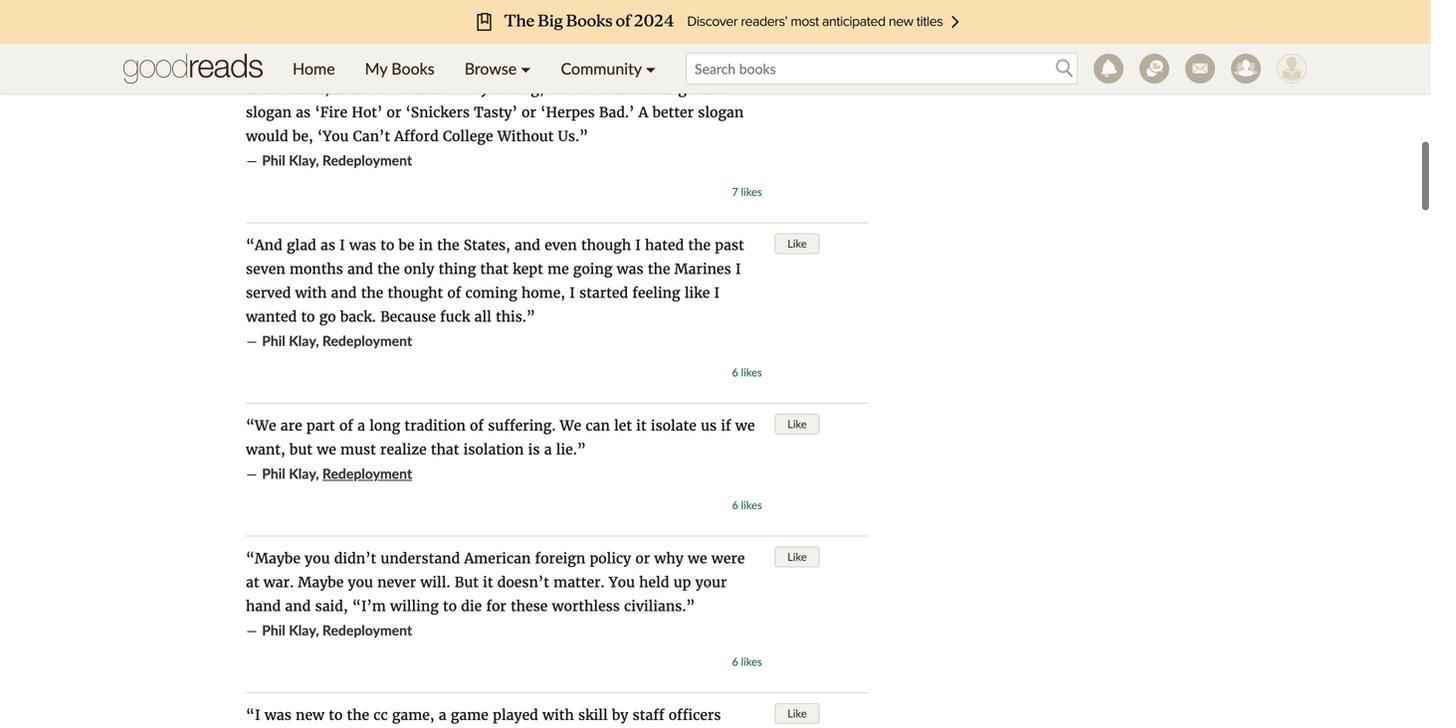 Task type: vqa. For each thing, say whether or not it's contained in the screenshot.
goodreads author image
no



Task type: describe. For each thing, give the bounding box(es) containing it.
klay, inside "and glad as i was to be in the states, and even though i hated the past seven months and the only thing that kept me going was the marines i served with and the thought of coming home, i started feeling like i wanted to go back. because fuck all this." ― phil klay, redeployment
[[289, 333, 319, 349]]

because
[[380, 308, 436, 326]]

me
[[548, 260, 569, 278]]

a inside "i was new to the cc game, a game played with skill by staff officers
[[439, 707, 447, 725]]

for inside "all that you can be'?" i said. "i don't know. that was the slogan for me, growing up. and then it was 'army of one,' which i never understood, and then it was 'army strong,' which is about as good a slogan as 'fire hot' or 'snickers tasty' or 'herpes bad.' a better slogan would be, 'you can't afford college without us." ― phil klay, redeployment
[[715, 32, 735, 50]]

to inside "maybe you didn't understand american foreign policy or why we were at war. maybe you never will. but it doesn't matter. you held up your hand and said, "i'm willing to die for these worthless civilians." ― phil klay, redeployment
[[443, 598, 457, 616]]

6 likes for "we are part of a long tradition of suffering. we can let it isolate us if we want, but we must realize that isolation is a lie."
[[732, 499, 762, 512]]

served
[[246, 284, 291, 302]]

even
[[545, 236, 577, 254]]

worthless
[[552, 598, 620, 616]]

0 vertical spatial as
[[659, 80, 674, 98]]

maybe
[[298, 574, 344, 592]]

i down past
[[736, 260, 741, 278]]

'snickers
[[406, 104, 470, 121]]

these
[[511, 598, 548, 616]]

if
[[721, 417, 732, 435]]

phil inside "and glad as i was to be in the states, and even though i hated the past seven months and the only thing that kept me going was the marines i served with and the thought of coming home, i started feeling like i wanted to go back. because fuck all this." ― phil klay, redeployment
[[262, 333, 286, 349]]

matter.
[[554, 574, 605, 592]]

but
[[290, 441, 313, 459]]

you inside "all that you can be'?" i said. "i don't know. that was the slogan for me, growing up. and then it was 'army of one,' which i never understood, and then it was 'army strong,' which is about as good a slogan as 'fire hot' or 'snickers tasty' or 'herpes bad.' a better slogan would be, 'you can't afford college without us." ― phil klay, redeployment
[[315, 32, 341, 50]]

college
[[443, 127, 493, 145]]

phil inside "all that you can be'?" i said. "i don't know. that was the slogan for me, growing up. and then it was 'army of one,' which i never understood, and then it was 'army strong,' which is about as good a slogan as 'fire hot' or 'snickers tasty' or 'herpes bad.' a better slogan would be, 'you can't afford college without us." ― phil klay, redeployment
[[262, 152, 286, 169]]

a inside "all that you can be'?" i said. "i don't know. that was the slogan for me, growing up. and then it was 'army of one,' which i never understood, and then it was 'army strong,' which is about as good a slogan as 'fire hot' or 'snickers tasty' or 'herpes bad.' a better slogan would be, 'you can't afford college without us." ― phil klay, redeployment
[[716, 80, 724, 98]]

willing
[[390, 598, 439, 616]]

going
[[573, 260, 613, 278]]

friend requests image
[[1232, 54, 1262, 84]]

it down my books
[[400, 80, 410, 98]]

was down though
[[617, 260, 644, 278]]

better
[[653, 104, 694, 121]]

"we
[[246, 417, 276, 435]]

0 horizontal spatial you
[[305, 550, 330, 568]]

notifications image
[[1094, 54, 1124, 84]]

realize
[[380, 441, 427, 459]]

a
[[639, 104, 649, 121]]

community ▾ button
[[546, 44, 671, 94]]

― inside "maybe you didn't understand american foreign policy or why we were at war. maybe you never will. but it doesn't matter. you held up your hand and said, "i'm willing to die for these worthless civilians." ― phil klay, redeployment
[[246, 622, 258, 640]]

to left be
[[381, 236, 395, 254]]

coming
[[466, 284, 518, 302]]

"and glad as i was to be in the states, and even though i hated the past seven months and the only thing that kept me going was the marines i served with and the thought of coming home, i started feeling like i wanted to go back. because fuck all this." ― phil klay, redeployment
[[246, 236, 745, 350]]

held
[[639, 574, 670, 592]]

war.
[[264, 574, 294, 592]]

of right part
[[339, 417, 353, 435]]

officers
[[669, 707, 721, 725]]

let
[[614, 417, 632, 435]]

can
[[345, 32, 371, 50]]

isolate
[[651, 417, 697, 435]]

― inside "and glad as i was to be in the states, and even though i hated the past seven months and the only thing that kept me going was the marines i served with and the thought of coming home, i started feeling like i wanted to go back. because fuck all this." ― phil klay, redeployment
[[246, 333, 258, 350]]

why
[[655, 550, 684, 568]]

i left hated
[[636, 236, 641, 254]]

like for "all that you can be'?" i said. "i don't know. that was the slogan for me, growing up. and then it was 'army of one,' which i never understood, and then it was 'army strong,' which is about as good a slogan as 'fire hot' or 'snickers tasty' or 'herpes bad.' a better slogan would be, 'you can't afford college without us."
[[788, 32, 807, 46]]

5 like link from the top
[[775, 704, 820, 725]]

"and
[[246, 236, 283, 254]]

to left go
[[301, 308, 315, 326]]

likes for "maybe you didn't understand american foreign policy or why we were at war. maybe you never will. but it doesn't matter. you held up your hand and said, "i'm willing to die for these worthless civilians."
[[741, 656, 762, 669]]

like link for "and glad as i was to be in the states, and even though i hated the past seven months and the only thing that kept me going was the marines i served with and the thought of coming home, i started feeling like i wanted to go back. because fuck all this."
[[775, 233, 820, 254]]

i up the months
[[340, 236, 345, 254]]

with inside "i was new to the cc game, a game played with skill by staff officers
[[543, 707, 574, 725]]

played
[[493, 707, 539, 725]]

redeployment link for understand
[[323, 622, 412, 639]]

and up kept
[[515, 236, 541, 254]]

understood,
[[246, 80, 330, 98]]

civilians."
[[624, 598, 695, 616]]

klay, inside ""we are part of a long tradition of suffering. we can let it isolate us if we want, but we must realize that isolation is a lie." ― phil klay, redeployment"
[[289, 465, 319, 482]]

"all
[[246, 32, 274, 50]]

my group discussions image
[[1140, 54, 1170, 84]]

Search for books to add to your shelves search field
[[686, 53, 1078, 85]]

know.
[[524, 32, 566, 50]]

months
[[290, 260, 343, 278]]

my
[[365, 59, 387, 78]]

the right in
[[437, 236, 460, 254]]

it inside ""we are part of a long tradition of suffering. we can let it isolate us if we want, but we must realize that isolation is a lie." ― phil klay, redeployment"
[[637, 417, 647, 435]]

would
[[246, 127, 288, 145]]

home
[[293, 59, 335, 78]]

bad.'
[[599, 104, 635, 121]]

we inside "maybe you didn't understand american foreign policy or why we were at war. maybe you never will. but it doesn't matter. you held up your hand and said, "i'm willing to die for these worthless civilians." ― phil klay, redeployment
[[688, 550, 708, 568]]

Search books text field
[[686, 53, 1078, 85]]

menu containing home
[[278, 44, 671, 94]]

be,
[[293, 127, 313, 145]]

all
[[475, 308, 492, 326]]

phil inside ""we are part of a long tradition of suffering. we can let it isolate us if we want, but we must realize that isolation is a lie." ― phil klay, redeployment"
[[262, 465, 286, 482]]

"i inside "i was new to the cc game, a game played with skill by staff officers
[[246, 707, 261, 725]]

6 likes for "maybe you didn't understand american foreign policy or why we were at war. maybe you never will. but it doesn't matter. you held up your hand and said, "i'm willing to die for these worthless civilians."
[[732, 656, 762, 669]]

1 vertical spatial as
[[296, 104, 311, 121]]

"maybe you didn't understand american foreign policy or why we were at war. maybe you never will. but it doesn't matter. you held up your hand and said, "i'm willing to die for these worthless civilians." ― phil klay, redeployment
[[246, 550, 745, 640]]

inbox image
[[1186, 54, 1216, 84]]

community ▾
[[561, 59, 656, 78]]

browse ▾
[[465, 59, 531, 78]]

long
[[370, 417, 400, 435]]

redeployment inside "all that you can be'?" i said. "i don't know. that was the slogan for me, growing up. and then it was 'army of one,' which i never understood, and then it was 'army strong,' which is about as good a slogan as 'fire hot' or 'snickers tasty' or 'herpes bad.' a better slogan would be, 'you can't afford college without us." ― phil klay, redeployment
[[323, 152, 412, 169]]

was down said. in the top of the page
[[447, 56, 474, 74]]

likes for "we are part of a long tradition of suffering. we can let it isolate us if we want, but we must realize that isolation is a lie."
[[741, 499, 762, 512]]

my books
[[365, 59, 435, 78]]

2 horizontal spatial we
[[736, 417, 755, 435]]

browse
[[465, 59, 517, 78]]

a left "long"
[[358, 417, 365, 435]]

thing
[[439, 260, 476, 278]]

books
[[392, 59, 435, 78]]

like link for "we are part of a long tradition of suffering. we can let it isolate us if we want, but we must realize that isolation is a lie."
[[775, 414, 820, 435]]

5 like from the top
[[788, 707, 807, 721]]

1 vertical spatial which
[[554, 80, 596, 98]]

of inside "all that you can be'?" i said. "i don't know. that was the slogan for me, growing up. and then it was 'army of one,' which i never understood, and then it was 'army strong,' which is about as good a slogan as 'fire hot' or 'snickers tasty' or 'herpes bad.' a better slogan would be, 'you can't afford college without us." ― phil klay, redeployment
[[525, 56, 539, 74]]

6 for "and glad as i was to be in the states, and even though i hated the past seven months and the only thing that kept me going was the marines i served with and the thought of coming home, i started feeling like i wanted to go back. because fuck all this."
[[732, 366, 739, 379]]

phil inside "maybe you didn't understand american foreign policy or why we were at war. maybe you never will. but it doesn't matter. you held up your hand and said, "i'm willing to die for these worthless civilians." ― phil klay, redeployment
[[262, 622, 286, 639]]

us
[[701, 417, 717, 435]]

home link
[[278, 44, 350, 94]]

like for "maybe you didn't understand american foreign policy or why we were at war. maybe you never will. but it doesn't matter. you held up your hand and said, "i'm willing to die for these worthless civilians."
[[788, 551, 807, 564]]

"we are part of a long tradition of suffering. we can let it isolate us if we want, but we must realize that isolation is a lie." ― phil klay, redeployment
[[246, 417, 755, 483]]

community
[[561, 59, 642, 78]]

lie."
[[556, 441, 586, 459]]

afford
[[395, 127, 439, 145]]

one,'
[[543, 56, 580, 74]]

slogan down the good
[[698, 104, 744, 121]]

hot'
[[352, 104, 383, 121]]

6 for "we are part of a long tradition of suffering. we can let it isolate us if we want, but we must realize that isolation is a lie."
[[732, 499, 739, 512]]

to inside "i was new to the cc game, a game played with skill by staff officers
[[329, 707, 343, 725]]

you inside "maybe you didn't understand american foreign policy or why we were at war. maybe you never will. but it doesn't matter. you held up your hand and said, "i'm willing to die for these worthless civilians." ― phil klay, redeployment
[[609, 574, 635, 592]]

that inside "and glad as i was to be in the states, and even though i hated the past seven months and the only thing that kept me going was the marines i served with and the thought of coming home, i started feeling like i wanted to go back. because fuck all this." ― phil klay, redeployment
[[480, 260, 509, 278]]

up.
[[338, 56, 360, 74]]

likes for "and glad as i was to be in the states, and even though i hated the past seven months and the only thing that kept me going was the marines i served with and the thought of coming home, i started feeling like i wanted to go back. because fuck all this."
[[741, 366, 762, 379]]

klay, inside "all that you can be'?" i said. "i don't know. that was the slogan for me, growing up. and then it was 'army of one,' which i never understood, and then it was 'army strong,' which is about as good a slogan as 'fire hot' or 'snickers tasty' or 'herpes bad.' a better slogan would be, 'you can't afford college without us." ― phil klay, redeployment
[[289, 152, 319, 169]]

that inside ""we are part of a long tradition of suffering. we can let it isolate us if we want, but we must realize that isolation is a lie." ― phil klay, redeployment"
[[431, 441, 459, 459]]

redeployment link for can
[[323, 152, 412, 169]]

will.
[[421, 574, 451, 592]]

my books link
[[350, 44, 450, 94]]

like link for "all that you can be'?" i said. "i don't know. that was the slogan for me, growing up. and then it was 'army of one,' which i never understood, and then it was 'army strong,' which is about as good a slogan as 'fire hot' or 'snickers tasty' or 'herpes bad.' a better slogan would be, 'you can't afford college without us."
[[775, 29, 820, 50]]

wanted
[[246, 308, 297, 326]]

in
[[419, 236, 433, 254]]

was inside "i was new to the cc game, a game played with skill by staff officers
[[265, 707, 292, 725]]

hand
[[246, 598, 281, 616]]

and right the months
[[347, 260, 373, 278]]

good
[[678, 80, 712, 98]]

the up back.
[[361, 284, 384, 302]]

'herpes
[[541, 104, 595, 121]]

i right like
[[714, 284, 720, 302]]

american
[[464, 550, 531, 568]]

likes for "all that you can be'?" i said. "i don't know. that was the slogan for me, growing up. and then it was 'army of one,' which i never understood, and then it was 'army strong,' which is about as good a slogan as 'fire hot' or 'snickers tasty' or 'herpes bad.' a better slogan would be, 'you can't afford college without us."
[[741, 185, 762, 199]]

1 vertical spatial then
[[364, 80, 396, 98]]

klay, inside "maybe you didn't understand american foreign policy or why we were at war. maybe you never will. but it doesn't matter. you held up your hand and said, "i'm willing to die for these worthless civilians." ― phil klay, redeployment
[[289, 622, 319, 639]]

0 vertical spatial then
[[396, 56, 428, 74]]

never inside "all that you can be'?" i said. "i don't know. that was the slogan for me, growing up. and then it was 'army of one,' which i never understood, and then it was 'army strong,' which is about as good a slogan as 'fire hot' or 'snickers tasty' or 'herpes bad.' a better slogan would be, 'you can't afford college without us." ― phil klay, redeployment
[[641, 56, 680, 74]]

growing
[[276, 56, 334, 74]]

said,
[[315, 598, 348, 616]]

die
[[461, 598, 482, 616]]

states,
[[464, 236, 511, 254]]

suffering.
[[488, 417, 556, 435]]



Task type: locate. For each thing, give the bounding box(es) containing it.
4 phil from the top
[[262, 622, 286, 639]]

the up the community ▾
[[638, 32, 661, 50]]

don't
[[483, 32, 520, 50]]

and inside "maybe you didn't understand american foreign policy or why we were at war. maybe you never will. but it doesn't matter. you held up your hand and said, "i'm willing to die for these worthless civilians." ― phil klay, redeployment
[[285, 598, 311, 616]]

― down wanted
[[246, 333, 258, 350]]

0 horizontal spatial as
[[296, 104, 311, 121]]

0 vertical spatial which
[[585, 56, 627, 74]]

redeployment
[[323, 152, 412, 169], [323, 333, 412, 349], [323, 465, 412, 482], [323, 622, 412, 639]]

2 vertical spatial 6
[[732, 656, 739, 669]]

▾ for community ▾
[[646, 59, 656, 78]]

like for "we are part of a long tradition of suffering. we can let it isolate us if we want, but we must realize that isolation is a lie."
[[788, 418, 807, 431]]

1 vertical spatial that
[[431, 441, 459, 459]]

▾ inside browse ▾ popup button
[[521, 59, 531, 78]]

said.
[[428, 32, 460, 50]]

4 like from the top
[[788, 551, 807, 564]]

tasty'
[[474, 104, 518, 121]]

3 redeployment from the top
[[323, 465, 412, 482]]

never inside "maybe you didn't understand american foreign policy or why we were at war. maybe you never will. but it doesn't matter. you held up your hand and said, "i'm willing to die for these worthless civilians." ― phil klay, redeployment
[[377, 574, 416, 592]]

or inside "maybe you didn't understand american foreign policy or why we were at war. maybe you never will. but it doesn't matter. you held up your hand and said, "i'm willing to die for these worthless civilians." ― phil klay, redeployment
[[636, 550, 650, 568]]

to
[[381, 236, 395, 254], [301, 308, 315, 326], [443, 598, 457, 616], [329, 707, 343, 725]]

― down would
[[246, 152, 258, 170]]

phil down hand in the bottom left of the page
[[262, 622, 286, 639]]

― down hand in the bottom left of the page
[[246, 622, 258, 640]]

like link
[[775, 29, 820, 50], [775, 233, 820, 254], [775, 414, 820, 435], [775, 547, 820, 568], [775, 704, 820, 725]]

0 vertical spatial 6
[[732, 366, 739, 379]]

i left said. in the top of the page
[[418, 32, 423, 50]]

never up willing
[[377, 574, 416, 592]]

1 horizontal spatial as
[[321, 236, 336, 254]]

3 likes from the top
[[741, 499, 762, 512]]

be'?"
[[375, 32, 414, 50]]

as up be,
[[296, 104, 311, 121]]

strong,'
[[493, 80, 549, 98]]

1 6 likes link from the top
[[732, 366, 762, 379]]

or left why
[[636, 550, 650, 568]]

it inside "maybe you didn't understand american foreign policy or why we were at war. maybe you never will. but it doesn't matter. you held up your hand and said, "i'm willing to die for these worthless civilians." ― phil klay, redeployment
[[483, 574, 493, 592]]

3 ― from the top
[[246, 465, 258, 483]]

as inside "and glad as i was to be in the states, and even though i hated the past seven months and the only thing that kept me going was the marines i served with and the thought of coming home, i started feeling like i wanted to go back. because fuck all this." ― phil klay, redeployment
[[321, 236, 336, 254]]

3 6 from the top
[[732, 656, 739, 669]]

2 like from the top
[[788, 237, 807, 250]]

2 klay, from the top
[[289, 333, 319, 349]]

3 phil from the top
[[262, 465, 286, 482]]

0 horizontal spatial that
[[278, 32, 310, 50]]

1 horizontal spatial is
[[600, 80, 612, 98]]

without
[[498, 127, 554, 145]]

for inside "maybe you didn't understand american foreign policy or why we were at war. maybe you never will. but it doesn't matter. you held up your hand and said, "i'm willing to die for these worthless civilians." ― phil klay, redeployment
[[486, 598, 507, 616]]

0 vertical spatial 6 likes link
[[732, 366, 762, 379]]

we down part
[[317, 441, 336, 459]]

0 vertical spatial never
[[641, 56, 680, 74]]

then down my
[[364, 80, 396, 98]]

1 vertical spatial never
[[377, 574, 416, 592]]

1 6 likes from the top
[[732, 366, 762, 379]]

were
[[712, 550, 745, 568]]

1 vertical spatial with
[[543, 707, 574, 725]]

2 vertical spatial 6 likes
[[732, 656, 762, 669]]

to right new
[[329, 707, 343, 725]]

of up isolation
[[470, 417, 484, 435]]

"i
[[464, 32, 479, 50], [246, 707, 261, 725]]

0 horizontal spatial we
[[317, 441, 336, 459]]

4 ― from the top
[[246, 622, 258, 640]]

a left game
[[439, 707, 447, 725]]

'army down don't
[[478, 56, 521, 74]]

2 redeployment from the top
[[323, 333, 412, 349]]

redeployment link for i
[[323, 333, 412, 349]]

can
[[586, 417, 610, 435]]

klay,
[[289, 152, 319, 169], [289, 333, 319, 349], [289, 465, 319, 482], [289, 622, 319, 639]]

is down the community ▾
[[600, 80, 612, 98]]

as
[[659, 80, 674, 98], [296, 104, 311, 121], [321, 236, 336, 254]]

0 vertical spatial you
[[305, 550, 330, 568]]

skill
[[578, 707, 608, 725]]

3 klay, from the top
[[289, 465, 319, 482]]

doesn't
[[498, 574, 550, 592]]

redeployment link down back.
[[323, 333, 412, 349]]

then down be'?"
[[396, 56, 428, 74]]

3 6 likes link from the top
[[732, 656, 762, 669]]

the down be
[[378, 260, 400, 278]]

2 phil from the top
[[262, 333, 286, 349]]

1 horizontal spatial "i
[[464, 32, 479, 50]]

at
[[246, 574, 259, 592]]

0 horizontal spatial that
[[431, 441, 459, 459]]

"i inside "all that you can be'?" i said. "i don't know. that was the slogan for me, growing up. and then it was 'army of one,' which i never understood, and then it was 'army strong,' which is about as good a slogan as 'fire hot' or 'snickers tasty' or 'herpes bad.' a better slogan would be, 'you can't afford college without us." ― phil klay, redeployment
[[464, 32, 479, 50]]

―
[[246, 152, 258, 170], [246, 333, 258, 350], [246, 465, 258, 483], [246, 622, 258, 640]]

2 ▾ from the left
[[646, 59, 656, 78]]

0 horizontal spatial "i
[[246, 707, 261, 725]]

2 vertical spatial as
[[321, 236, 336, 254]]

4 redeployment link from the top
[[323, 622, 412, 639]]

to left die
[[443, 598, 457, 616]]

3 like from the top
[[788, 418, 807, 431]]

1 ― from the top
[[246, 152, 258, 170]]

0 vertical spatial for
[[715, 32, 735, 50]]

it right but
[[483, 574, 493, 592]]

or up without
[[522, 104, 537, 121]]

2 that from the left
[[571, 32, 603, 50]]

and inside "all that you can be'?" i said. "i don't know. that was the slogan for me, growing up. and then it was 'army of one,' which i never understood, and then it was 'army strong,' which is about as good a slogan as 'fire hot' or 'snickers tasty' or 'herpes bad.' a better slogan would be, 'you can't afford college without us." ― phil klay, redeployment
[[334, 80, 360, 98]]

like for "and glad as i was to be in the states, and even though i hated the past seven months and the only thing that kept me going was the marines i served with and the thought of coming home, i started feeling like i wanted to go back. because fuck all this."
[[788, 237, 807, 250]]

with
[[295, 284, 327, 302], [543, 707, 574, 725]]

and up back.
[[331, 284, 357, 302]]

1 vertical spatial you
[[348, 574, 373, 592]]

you up maybe
[[305, 550, 330, 568]]

"i'm
[[352, 598, 386, 616]]

phil down wanted
[[262, 333, 286, 349]]

the left cc
[[347, 707, 369, 725]]

feeling
[[633, 284, 681, 302]]

which up about
[[585, 56, 627, 74]]

you
[[315, 32, 341, 50], [609, 574, 635, 592]]

phil
[[262, 152, 286, 169], [262, 333, 286, 349], [262, 465, 286, 482], [262, 622, 286, 639]]

0 vertical spatial is
[[600, 80, 612, 98]]

we right 'if'
[[736, 417, 755, 435]]

menu
[[278, 44, 671, 94]]

likes
[[741, 185, 762, 199], [741, 366, 762, 379], [741, 499, 762, 512], [741, 656, 762, 669]]

1 horizontal spatial that
[[571, 32, 603, 50]]

back.
[[340, 308, 376, 326]]

'army down browse
[[445, 80, 489, 98]]

1 horizontal spatial you
[[609, 574, 635, 592]]

▾ up strong,'
[[521, 59, 531, 78]]

3 redeployment link from the top
[[323, 465, 412, 482]]

3 like link from the top
[[775, 414, 820, 435]]

6 likes link for "and glad as i was to be in the states, and even though i hated the past seven months and the only thing that kept me going was the marines i served with and the thought of coming home, i started feeling like i wanted to go back. because fuck all this."
[[732, 366, 762, 379]]

0 horizontal spatial you
[[315, 32, 341, 50]]

can't
[[353, 127, 390, 145]]

tradition
[[405, 417, 466, 435]]

0 horizontal spatial ▾
[[521, 59, 531, 78]]

klay, down said,
[[289, 622, 319, 639]]

of inside "and glad as i was to be in the states, and even though i hated the past seven months and the only thing that kept me going was the marines i served with and the thought of coming home, i started feeling like i wanted to go back. because fuck all this." ― phil klay, redeployment
[[448, 284, 461, 302]]

1 ▾ from the left
[[521, 59, 531, 78]]

was left new
[[265, 707, 292, 725]]

0 vertical spatial we
[[736, 417, 755, 435]]

1 vertical spatial is
[[528, 441, 540, 459]]

started
[[580, 284, 628, 302]]

1 redeployment from the top
[[323, 152, 412, 169]]

like link for "maybe you didn't understand american foreign policy or why we were at war. maybe you never will. but it doesn't matter. you held up your hand and said, "i'm willing to die for these worthless civilians."
[[775, 547, 820, 568]]

you down policy
[[609, 574, 635, 592]]

browse ▾ button
[[450, 44, 546, 94]]

6 likes link for "maybe you didn't understand american foreign policy or why we were at war. maybe you never will. but it doesn't matter. you held up your hand and said, "i'm willing to die for these worthless civilians."
[[732, 656, 762, 669]]

you left can
[[315, 32, 341, 50]]

6 likes for "and glad as i was to be in the states, and even though i hated the past seven months and the only thing that kept me going was the marines i served with and the thought of coming home, i started feeling like i wanted to go back. because fuck all this."
[[732, 366, 762, 379]]

1 vertical spatial we
[[317, 441, 336, 459]]

0 horizontal spatial is
[[528, 441, 540, 459]]

never
[[641, 56, 680, 74], [377, 574, 416, 592]]

6 likes link for "we are part of a long tradition of suffering. we can let it isolate us if we want, but we must realize that isolation is a lie."
[[732, 499, 762, 512]]

sam green image
[[1277, 54, 1307, 84]]

and
[[364, 56, 392, 74]]

was down books
[[414, 80, 441, 98]]

0 horizontal spatial with
[[295, 284, 327, 302]]

glad
[[287, 236, 316, 254]]

slogan up would
[[246, 104, 292, 121]]

of up fuck
[[448, 284, 461, 302]]

must
[[341, 441, 376, 459]]

1 horizontal spatial never
[[641, 56, 680, 74]]

you down didn't
[[348, 574, 373, 592]]

hated
[[645, 236, 684, 254]]

klay, down be,
[[289, 152, 319, 169]]

1 6 from the top
[[732, 366, 739, 379]]

this."
[[496, 308, 536, 326]]

0 vertical spatial 6 likes
[[732, 366, 762, 379]]

the inside "i was new to the cc game, a game played with skill by staff officers
[[347, 707, 369, 725]]

phil down would
[[262, 152, 286, 169]]

your
[[696, 574, 727, 592]]

or right hot'
[[387, 104, 402, 121]]

0 vertical spatial with
[[295, 284, 327, 302]]

redeployment link down can't
[[323, 152, 412, 169]]

3 6 likes from the top
[[732, 656, 762, 669]]

1 vertical spatial for
[[486, 598, 507, 616]]

▾ for browse ▾
[[521, 59, 531, 78]]

with inside "and glad as i was to be in the states, and even though i hated the past seven months and the only thing that kept me going was the marines i served with and the thought of coming home, i started feeling like i wanted to go back. because fuck all this." ― phil klay, redeployment
[[295, 284, 327, 302]]

1 redeployment link from the top
[[323, 152, 412, 169]]

and
[[334, 80, 360, 98], [515, 236, 541, 254], [347, 260, 373, 278], [331, 284, 357, 302], [285, 598, 311, 616]]

klay, down but
[[289, 465, 319, 482]]

be
[[399, 236, 415, 254]]

1 phil from the top
[[262, 152, 286, 169]]

seven
[[246, 260, 285, 278]]

redeployment inside "maybe you didn't understand american foreign policy or why we were at war. maybe you never will. but it doesn't matter. you held up your hand and said, "i'm willing to die for these worthless civilians." ― phil klay, redeployment
[[323, 622, 412, 639]]

4 redeployment from the top
[[323, 622, 412, 639]]

of up strong,'
[[525, 56, 539, 74]]

is down suffering.
[[528, 441, 540, 459]]

i up about
[[631, 56, 637, 74]]

a
[[716, 80, 724, 98], [358, 417, 365, 435], [544, 441, 552, 459], [439, 707, 447, 725]]

1 horizontal spatial or
[[522, 104, 537, 121]]

2 ― from the top
[[246, 333, 258, 350]]

▾ inside "community ▾" dropdown button
[[646, 59, 656, 78]]

1 horizontal spatial that
[[480, 260, 509, 278]]

1 vertical spatial 6 likes
[[732, 499, 762, 512]]

the up feeling at the left top of page
[[648, 260, 671, 278]]

0 vertical spatial "i
[[464, 32, 479, 50]]

redeployment link
[[323, 152, 412, 169], [323, 333, 412, 349], [323, 465, 412, 482], [323, 622, 412, 639]]

1 like from the top
[[788, 32, 807, 46]]

"maybe
[[246, 550, 301, 568]]

2 likes from the top
[[741, 366, 762, 379]]

that up community
[[571, 32, 603, 50]]

1 vertical spatial 'army
[[445, 80, 489, 98]]

2 6 likes link from the top
[[732, 499, 762, 512]]

cc
[[374, 707, 388, 725]]

0 horizontal spatial for
[[486, 598, 507, 616]]

― inside "all that you can be'?" i said. "i don't know. that was the slogan for me, growing up. and then it was 'army of one,' which i never understood, and then it was 'army strong,' which is about as good a slogan as 'fire hot' or 'snickers tasty' or 'herpes bad.' a better slogan would be, 'you can't afford college without us." ― phil klay, redeployment
[[246, 152, 258, 170]]

is inside "all that you can be'?" i said. "i don't know. that was the slogan for me, growing up. and then it was 'army of one,' which i never understood, and then it was 'army strong,' which is about as good a slogan as 'fire hot' or 'snickers tasty' or 'herpes bad.' a better slogan would be, 'you can't afford college without us." ― phil klay, redeployment
[[600, 80, 612, 98]]

― inside ""we are part of a long tradition of suffering. we can let it isolate us if we want, but we must realize that isolation is a lie." ― phil klay, redeployment"
[[246, 465, 258, 483]]

are
[[281, 417, 302, 435]]

1 horizontal spatial ▾
[[646, 59, 656, 78]]

a left the "lie.""
[[544, 441, 552, 459]]

7
[[732, 185, 739, 199]]

redeployment inside ""we are part of a long tradition of suffering. we can let it isolate us if we want, but we must realize that isolation is a lie." ― phil klay, redeployment"
[[323, 465, 412, 482]]

0 horizontal spatial or
[[387, 104, 402, 121]]

the up marines
[[688, 236, 711, 254]]

1 klay, from the top
[[289, 152, 319, 169]]

was up the community ▾
[[607, 32, 634, 50]]

redeployment inside "and glad as i was to be in the states, and even though i hated the past seven months and the only thing that kept me going was the marines i served with and the thought of coming home, i started feeling like i wanted to go back. because fuck all this." ― phil klay, redeployment
[[323, 333, 412, 349]]

never up about
[[641, 56, 680, 74]]

staff
[[633, 707, 665, 725]]

2 horizontal spatial as
[[659, 80, 674, 98]]

foreign
[[535, 550, 586, 568]]

it
[[432, 56, 442, 74], [400, 80, 410, 98], [637, 417, 647, 435], [483, 574, 493, 592]]

it down said. in the top of the page
[[432, 56, 442, 74]]

game,
[[392, 707, 435, 725]]

that
[[278, 32, 310, 50], [571, 32, 603, 50]]

redeployment down must
[[323, 465, 412, 482]]

0 vertical spatial you
[[315, 32, 341, 50]]

6 for "maybe you didn't understand american foreign policy or why we were at war. maybe you never will. but it doesn't matter. you held up your hand and said, "i'm willing to die for these worthless civilians."
[[732, 656, 739, 669]]

the inside "all that you can be'?" i said. "i don't know. that was the slogan for me, growing up. and then it was 'army of one,' which i never understood, and then it was 'army strong,' which is about as good a slogan as 'fire hot' or 'snickers tasty' or 'herpes bad.' a better slogan would be, 'you can't afford college without us." ― phil klay, redeployment
[[638, 32, 661, 50]]

1 vertical spatial you
[[609, 574, 635, 592]]

with left skill
[[543, 707, 574, 725]]

it right let
[[637, 417, 647, 435]]

redeployment link down must
[[323, 465, 412, 482]]

2 vertical spatial we
[[688, 550, 708, 568]]

the
[[638, 32, 661, 50], [437, 236, 460, 254], [688, 236, 711, 254], [378, 260, 400, 278], [648, 260, 671, 278], [361, 284, 384, 302], [347, 707, 369, 725]]

marines
[[675, 260, 732, 278]]

as up better
[[659, 80, 674, 98]]

kept
[[513, 260, 543, 278]]

policy
[[590, 550, 632, 568]]

1 horizontal spatial for
[[715, 32, 735, 50]]

1 vertical spatial 6
[[732, 499, 739, 512]]

we up your
[[688, 550, 708, 568]]

with down the months
[[295, 284, 327, 302]]

part
[[307, 417, 335, 435]]

1 vertical spatial 6 likes link
[[732, 499, 762, 512]]

1 likes from the top
[[741, 185, 762, 199]]

2 like link from the top
[[775, 233, 820, 254]]

1 horizontal spatial with
[[543, 707, 574, 725]]

― down the want,
[[246, 465, 258, 483]]

0 horizontal spatial never
[[377, 574, 416, 592]]

2 redeployment link from the top
[[323, 333, 412, 349]]

us."
[[558, 127, 589, 145]]

redeployment link down ""i'm"
[[323, 622, 412, 639]]

7 likes link
[[732, 185, 762, 199]]

4 likes from the top
[[741, 656, 762, 669]]

that up coming
[[480, 260, 509, 278]]

new
[[296, 707, 325, 725]]

which up 'herpes on the left top of the page
[[554, 80, 596, 98]]

was left be
[[350, 236, 376, 254]]

2 vertical spatial 6 likes link
[[732, 656, 762, 669]]

that down tradition
[[431, 441, 459, 459]]

1 that from the left
[[278, 32, 310, 50]]

2 6 likes from the top
[[732, 499, 762, 512]]

though
[[581, 236, 631, 254]]

is inside ""we are part of a long tradition of suffering. we can let it isolate us if we want, but we must realize that isolation is a lie." ― phil klay, redeployment"
[[528, 441, 540, 459]]

didn't
[[334, 550, 377, 568]]

redeployment down back.
[[323, 333, 412, 349]]

that up growing
[[278, 32, 310, 50]]

fuck
[[440, 308, 470, 326]]

▾ up about
[[646, 59, 656, 78]]

2 6 from the top
[[732, 499, 739, 512]]

4 klay, from the top
[[289, 622, 319, 639]]

1 horizontal spatial we
[[688, 550, 708, 568]]

isolation
[[464, 441, 524, 459]]

want,
[[246, 441, 285, 459]]

phil down the want,
[[262, 465, 286, 482]]

was
[[607, 32, 634, 50], [447, 56, 474, 74], [414, 80, 441, 98], [350, 236, 376, 254], [617, 260, 644, 278], [265, 707, 292, 725]]

redeployment down ""i'm"
[[323, 622, 412, 639]]

'fire
[[315, 104, 348, 121]]

4 like link from the top
[[775, 547, 820, 568]]

6
[[732, 366, 739, 379], [732, 499, 739, 512], [732, 656, 739, 669]]

redeployment link for of
[[323, 465, 412, 482]]

2 horizontal spatial or
[[636, 550, 650, 568]]

a right the good
[[716, 80, 724, 98]]

by
[[612, 707, 629, 725]]

game
[[451, 707, 489, 725]]

i right home,
[[570, 284, 575, 302]]

but
[[455, 574, 479, 592]]

up
[[674, 574, 692, 592]]

0 vertical spatial that
[[480, 260, 509, 278]]

or
[[387, 104, 402, 121], [522, 104, 537, 121], [636, 550, 650, 568]]

1 horizontal spatial you
[[348, 574, 373, 592]]

understand
[[381, 550, 460, 568]]

redeployment down can't
[[323, 152, 412, 169]]

0 vertical spatial 'army
[[478, 56, 521, 74]]

"i left new
[[246, 707, 261, 725]]

and down up.
[[334, 80, 360, 98]]

1 like link from the top
[[775, 29, 820, 50]]

7 likes
[[732, 185, 762, 199]]

"i right said. in the top of the page
[[464, 32, 479, 50]]

slogan up the good
[[665, 32, 711, 50]]

1 vertical spatial "i
[[246, 707, 261, 725]]

and down war.
[[285, 598, 311, 616]]

is
[[600, 80, 612, 98], [528, 441, 540, 459]]

klay, down wanted
[[289, 333, 319, 349]]

as right glad
[[321, 236, 336, 254]]



